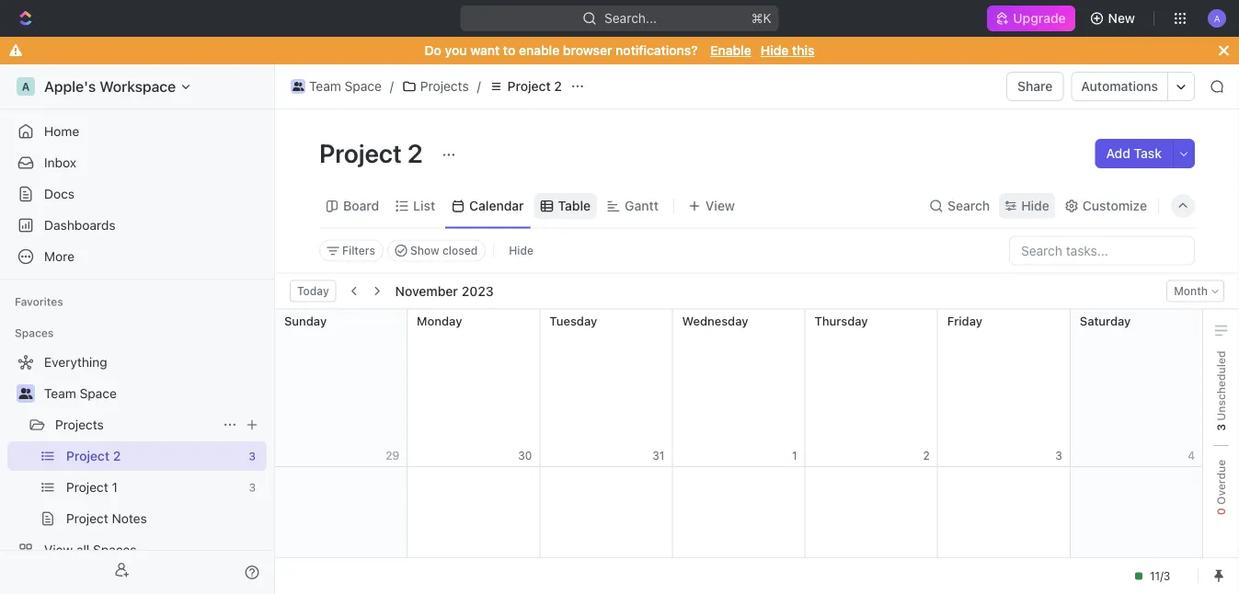 Task type: describe. For each thing, give the bounding box(es) containing it.
1 vertical spatial projects link
[[55, 410, 215, 440]]

1 vertical spatial team space link
[[44, 379, 263, 409]]

thursday
[[815, 313, 868, 327]]

user group image
[[19, 388, 33, 399]]

team inside sidebar navigation
[[44, 386, 76, 401]]

2 row from the top
[[275, 467, 1204, 594]]

2 / from the left
[[477, 79, 481, 94]]

hide inside hide dropdown button
[[1022, 198, 1050, 213]]

a inside navigation
[[22, 80, 30, 93]]

1 horizontal spatial 1
[[792, 449, 797, 462]]

calendar
[[469, 198, 524, 213]]

team space inside sidebar navigation
[[44, 386, 117, 401]]

project down enable
[[508, 79, 551, 94]]

workspace
[[100, 78, 176, 95]]

view for view all spaces
[[44, 542, 73, 558]]

project 1
[[66, 480, 118, 495]]

monday
[[417, 313, 462, 327]]

1 horizontal spatial project 2 link
[[485, 75, 567, 98]]

hide inside hide button
[[509, 244, 534, 257]]

list link
[[410, 193, 435, 219]]

customize
[[1083, 198, 1147, 213]]

add
[[1106, 146, 1131, 161]]

this
[[792, 43, 815, 58]]

unscheduled
[[1215, 351, 1228, 424]]

upgrade
[[1013, 11, 1066, 26]]

0 vertical spatial spaces
[[15, 327, 54, 340]]

board
[[343, 198, 379, 213]]

notifications?
[[616, 43, 698, 58]]

project 2 inside sidebar navigation
[[66, 449, 121, 464]]

31
[[653, 449, 665, 462]]

add task button
[[1095, 139, 1173, 168]]

upgrade link
[[988, 6, 1075, 31]]

tree inside sidebar navigation
[[7, 348, 267, 594]]

browser
[[563, 43, 612, 58]]

calendar link
[[466, 193, 524, 219]]

0 vertical spatial space
[[345, 79, 382, 94]]

closed
[[443, 244, 478, 257]]

to
[[503, 43, 516, 58]]

filters button
[[319, 240, 384, 262]]

sidebar navigation
[[0, 64, 279, 594]]

automations
[[1082, 79, 1158, 94]]

search
[[948, 198, 990, 213]]

automations button
[[1072, 73, 1168, 100]]

new
[[1108, 11, 1135, 26]]

search button
[[924, 193, 996, 219]]

do
[[425, 43, 442, 58]]

2023
[[462, 283, 494, 299]]

november 2023
[[395, 283, 494, 299]]

3 inside row
[[1056, 449, 1063, 462]]

favorites button
[[7, 291, 71, 313]]

hide button
[[999, 193, 1055, 219]]

new button
[[1083, 4, 1147, 33]]

show closed
[[410, 244, 478, 257]]

table link
[[555, 193, 591, 219]]

view button
[[682, 193, 742, 219]]

4
[[1188, 449, 1195, 462]]

2 inside sidebar navigation
[[113, 449, 121, 464]]

inbox
[[44, 155, 76, 170]]

1 vertical spatial spaces
[[93, 542, 137, 558]]

project for project notes link
[[66, 511, 108, 526]]

more button
[[7, 242, 267, 271]]

you
[[445, 43, 467, 58]]

1 inside sidebar navigation
[[112, 480, 118, 495]]

do you want to enable browser notifications? enable hide this
[[425, 43, 815, 58]]

share
[[1018, 79, 1053, 94]]

overdue
[[1215, 460, 1228, 508]]

wednesday
[[682, 313, 749, 327]]

1 / from the left
[[390, 79, 394, 94]]

project for bottommost project 2 link
[[66, 449, 110, 464]]

dashboards link
[[7, 211, 267, 240]]

list
[[413, 198, 435, 213]]

29
[[386, 449, 399, 462]]



Task type: locate. For each thing, give the bounding box(es) containing it.
projects
[[420, 79, 469, 94], [55, 417, 104, 432]]

table
[[558, 198, 591, 213]]

1 horizontal spatial team space
[[309, 79, 382, 94]]

1 horizontal spatial projects link
[[397, 75, 474, 98]]

1 horizontal spatial team space link
[[286, 75, 386, 98]]

0 vertical spatial projects
[[420, 79, 469, 94]]

hide button
[[502, 240, 541, 262]]

1 vertical spatial project 2
[[319, 138, 429, 168]]

hide
[[761, 43, 789, 58], [1022, 198, 1050, 213], [509, 244, 534, 257]]

board link
[[340, 193, 379, 219]]

task
[[1134, 146, 1162, 161]]

2 horizontal spatial project 2
[[508, 79, 562, 94]]

share button
[[1007, 72, 1064, 101]]

enable
[[711, 43, 752, 58]]

0 horizontal spatial 1
[[112, 480, 118, 495]]

project inside project notes link
[[66, 511, 108, 526]]

gantt link
[[621, 193, 659, 219]]

everything link
[[7, 348, 263, 377]]

project
[[508, 79, 551, 94], [319, 138, 402, 168], [66, 449, 110, 464], [66, 480, 108, 495], [66, 511, 108, 526]]

view all spaces link
[[7, 536, 263, 565]]

month button
[[1167, 280, 1225, 302]]

favorites
[[15, 295, 63, 308]]

apple's workspace, , element
[[17, 77, 35, 96]]

everything
[[44, 355, 107, 370]]

sunday
[[284, 313, 327, 327]]

0 vertical spatial a
[[1214, 13, 1221, 23]]

docs
[[44, 186, 75, 202]]

grid
[[274, 310, 1204, 594]]

1 vertical spatial space
[[80, 386, 117, 401]]

space
[[345, 79, 382, 94], [80, 386, 117, 401]]

inbox link
[[7, 148, 267, 178]]

2 horizontal spatial hide
[[1022, 198, 1050, 213]]

friday
[[947, 313, 983, 327]]

0 horizontal spatial view
[[44, 542, 73, 558]]

30
[[518, 449, 532, 462]]

tuesday
[[550, 313, 597, 327]]

gantt
[[625, 198, 659, 213]]

team space down the everything
[[44, 386, 117, 401]]

show
[[410, 244, 440, 257]]

1 horizontal spatial space
[[345, 79, 382, 94]]

team
[[309, 79, 341, 94], [44, 386, 76, 401]]

grid containing sunday
[[274, 310, 1204, 594]]

space inside tree
[[80, 386, 117, 401]]

0 horizontal spatial project 2
[[66, 449, 121, 464]]

2 vertical spatial hide
[[509, 244, 534, 257]]

project notes link
[[66, 504, 263, 534]]

project notes
[[66, 511, 147, 526]]

0 horizontal spatial project 2 link
[[66, 442, 241, 471]]

hide left this
[[761, 43, 789, 58]]

Search tasks... text field
[[1010, 237, 1194, 265]]

1 horizontal spatial /
[[477, 79, 481, 94]]

0 horizontal spatial /
[[390, 79, 394, 94]]

0 vertical spatial project 2
[[508, 79, 562, 94]]

0 vertical spatial view
[[706, 198, 735, 213]]

1 vertical spatial 1
[[112, 480, 118, 495]]

view all spaces
[[44, 542, 137, 558]]

projects inside sidebar navigation
[[55, 417, 104, 432]]

view inside button
[[706, 198, 735, 213]]

docs link
[[7, 179, 267, 209]]

project 2 up project 1
[[66, 449, 121, 464]]

saturday
[[1080, 313, 1131, 327]]

all
[[76, 542, 90, 558]]

project 1 link
[[66, 473, 242, 502]]

projects down the everything
[[55, 417, 104, 432]]

0 horizontal spatial team space link
[[44, 379, 263, 409]]

1 vertical spatial team
[[44, 386, 76, 401]]

1 horizontal spatial team
[[309, 79, 341, 94]]

0 vertical spatial team space
[[309, 79, 382, 94]]

month
[[1174, 285, 1208, 298]]

project 2 up board on the left of page
[[319, 138, 429, 168]]

1 vertical spatial a
[[22, 80, 30, 93]]

team right user group icon
[[44, 386, 76, 401]]

spaces down favorites
[[15, 327, 54, 340]]

1 vertical spatial view
[[44, 542, 73, 558]]

1 horizontal spatial hide
[[761, 43, 789, 58]]

projects down you
[[420, 79, 469, 94]]

1 vertical spatial hide
[[1022, 198, 1050, 213]]

⌘k
[[752, 11, 772, 26]]

0 horizontal spatial spaces
[[15, 327, 54, 340]]

tree containing everything
[[7, 348, 267, 594]]

0 vertical spatial team
[[309, 79, 341, 94]]

project for project 1 link
[[66, 480, 108, 495]]

0 vertical spatial project 2 link
[[485, 75, 567, 98]]

apple's workspace
[[44, 78, 176, 95]]

more
[[44, 249, 75, 264]]

row containing 29
[[275, 310, 1204, 467]]

a
[[1214, 13, 1221, 23], [22, 80, 30, 93]]

project 2
[[508, 79, 562, 94], [319, 138, 429, 168], [66, 449, 121, 464]]

filters
[[342, 244, 375, 257]]

0 vertical spatial projects link
[[397, 75, 474, 98]]

1 horizontal spatial a
[[1214, 13, 1221, 23]]

0 vertical spatial 1
[[792, 449, 797, 462]]

1 horizontal spatial projects
[[420, 79, 469, 94]]

today button
[[290, 280, 336, 302]]

projects link down do
[[397, 75, 474, 98]]

0 vertical spatial team space link
[[286, 75, 386, 98]]

1 horizontal spatial view
[[706, 198, 735, 213]]

1 horizontal spatial spaces
[[93, 542, 137, 558]]

project up project 1
[[66, 449, 110, 464]]

want
[[470, 43, 500, 58]]

projects link
[[397, 75, 474, 98], [55, 410, 215, 440]]

home link
[[7, 117, 267, 146]]

dashboards
[[44, 218, 116, 233]]

0 horizontal spatial team space
[[44, 386, 117, 401]]

today
[[297, 285, 329, 298]]

0 horizontal spatial space
[[80, 386, 117, 401]]

1 vertical spatial team space
[[44, 386, 117, 401]]

tree
[[7, 348, 267, 594]]

0 vertical spatial hide
[[761, 43, 789, 58]]

3
[[1215, 424, 1228, 431], [1056, 449, 1063, 462], [249, 450, 256, 463], [249, 481, 256, 494]]

show closed button
[[387, 240, 486, 262]]

1 vertical spatial projects
[[55, 417, 104, 432]]

view right gantt
[[706, 198, 735, 213]]

/
[[390, 79, 394, 94], [477, 79, 481, 94]]

november
[[395, 283, 458, 299]]

project 2 link
[[485, 75, 567, 98], [66, 442, 241, 471]]

0 horizontal spatial projects
[[55, 417, 104, 432]]

a inside dropdown button
[[1214, 13, 1221, 23]]

team space link
[[286, 75, 386, 98], [44, 379, 263, 409]]

2 vertical spatial project 2
[[66, 449, 121, 464]]

notes
[[112, 511, 147, 526]]

projects link down everything link
[[55, 410, 215, 440]]

space right user group image
[[345, 79, 382, 94]]

spaces right all
[[93, 542, 137, 558]]

project 2 link down enable
[[485, 75, 567, 98]]

2
[[554, 79, 562, 94], [408, 138, 423, 168], [113, 449, 121, 464], [923, 449, 930, 462]]

team space
[[309, 79, 382, 94], [44, 386, 117, 401]]

0 horizontal spatial projects link
[[55, 410, 215, 440]]

view left all
[[44, 542, 73, 558]]

0 horizontal spatial a
[[22, 80, 30, 93]]

spaces
[[15, 327, 54, 340], [93, 542, 137, 558]]

1 vertical spatial project 2 link
[[66, 442, 241, 471]]

add task
[[1106, 146, 1162, 161]]

view inside sidebar navigation
[[44, 542, 73, 558]]

enable
[[519, 43, 560, 58]]

row
[[275, 310, 1204, 467], [275, 467, 1204, 594]]

1 row from the top
[[275, 310, 1204, 467]]

apple's
[[44, 78, 96, 95]]

a button
[[1203, 4, 1232, 33]]

0 horizontal spatial hide
[[509, 244, 534, 257]]

project up view all spaces
[[66, 511, 108, 526]]

team right user group image
[[309, 79, 341, 94]]

0 horizontal spatial team
[[44, 386, 76, 401]]

user group image
[[292, 82, 304, 91]]

hide right search
[[1022, 198, 1050, 213]]

search...
[[605, 11, 657, 26]]

team space right user group image
[[309, 79, 382, 94]]

0
[[1215, 508, 1228, 515]]

project 2 down enable
[[508, 79, 562, 94]]

1
[[792, 449, 797, 462], [112, 480, 118, 495]]

view for view
[[706, 198, 735, 213]]

view button
[[682, 184, 742, 228]]

project 2 link up project 1 link
[[66, 442, 241, 471]]

customize button
[[1059, 193, 1153, 219]]

1 horizontal spatial project 2
[[319, 138, 429, 168]]

project up board on the left of page
[[319, 138, 402, 168]]

home
[[44, 124, 79, 139]]

project inside project 1 link
[[66, 480, 108, 495]]

hide down calendar
[[509, 244, 534, 257]]

project up the project notes
[[66, 480, 108, 495]]

space down the everything
[[80, 386, 117, 401]]



Task type: vqa. For each thing, say whether or not it's contained in the screenshot.
3
yes



